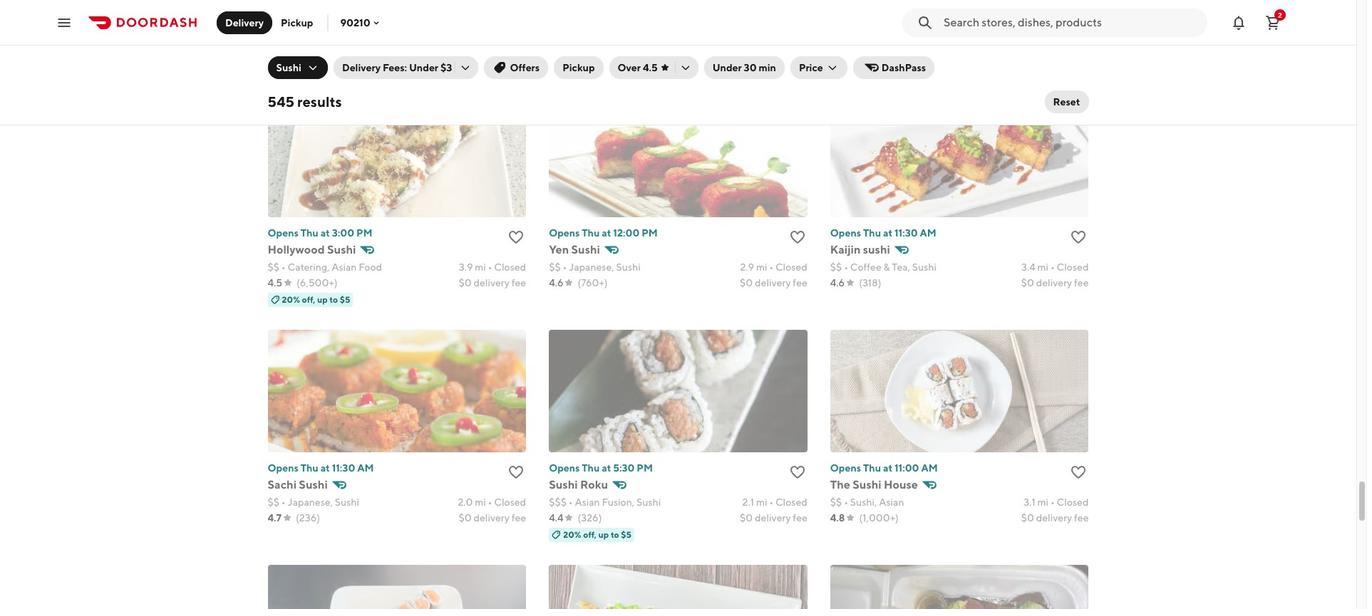 Task type: vqa. For each thing, say whether or not it's contained in the screenshot.


Task type: locate. For each thing, give the bounding box(es) containing it.
0 horizontal spatial opens thu at 11:30 am
[[268, 462, 374, 474]]

chicken
[[890, 26, 928, 38]]

5:30
[[613, 462, 635, 474]]

opens thu at 11:30 am up the sachi sushi
[[268, 462, 374, 474]]

1 vertical spatial pickup
[[563, 62, 595, 73]]

$$ • alcohol, chicken wings
[[831, 26, 959, 38]]

pickup down the '(256)'
[[563, 62, 595, 73]]

1 vertical spatial 11:30
[[332, 462, 355, 474]]

japanese,
[[569, 261, 614, 273], [288, 497, 333, 508]]

(236)
[[296, 512, 320, 524]]

click to add this store to your saved list image up 3.4 mi • closed
[[1071, 229, 1088, 246]]

$​0 delivery fee down 3.4 mi • closed
[[1021, 277, 1089, 289]]

thu up yen sushi
[[582, 227, 600, 239]]

under 30 min
[[713, 62, 776, 73]]

2 under from the left
[[713, 62, 742, 73]]

0 vertical spatial 4.7
[[268, 42, 282, 53]]

1 4.7 from the top
[[268, 42, 282, 53]]

2 4.7 from the top
[[268, 512, 282, 524]]

delivery down 3.4 mi • closed
[[1036, 277, 1073, 289]]

up down (326)
[[599, 530, 609, 540]]

0 vertical spatial 4.5
[[643, 62, 658, 73]]

off, for hollywood sushi
[[302, 294, 315, 305]]

1 vertical spatial opens thu at 11:30 am
[[268, 462, 374, 474]]

at up the sushi
[[883, 227, 893, 239]]

opens up yen
[[549, 227, 580, 239]]

click to add this store to your saved list image
[[1071, 0, 1088, 10], [508, 229, 525, 246], [1071, 229, 1088, 246], [508, 464, 525, 481], [789, 464, 806, 481], [1071, 464, 1088, 481]]

closed for kaijin sushi
[[1057, 261, 1089, 273]]

4.7 up sushi button at the top left
[[268, 42, 282, 53]]

click to add this store to your saved list image for $$ • alcohol, chicken wings
[[1071, 0, 1088, 10]]

opens thu at 11:30 am up the sushi
[[831, 227, 937, 239]]

0 vertical spatial pickup
[[281, 17, 313, 28]]

mi for kaijin sushi
[[1038, 261, 1049, 273]]

2.0 mi • closed
[[458, 497, 526, 508]]

1 horizontal spatial pickup
[[563, 62, 595, 73]]

click to add this store to your saved list image for kaijin sushi
[[1071, 229, 1088, 246]]

1 horizontal spatial opens thu at 11:30 am
[[831, 227, 937, 239]]

opens thu at 3:00 pm
[[268, 227, 373, 239]]

price
[[799, 62, 823, 73]]

0 horizontal spatial 2.9
[[740, 261, 754, 273]]

20% off, up to $5 down '(6,500+)'
[[282, 294, 350, 305]]

coffee
[[850, 261, 882, 273]]

1 horizontal spatial 2.9 mi • closed
[[1022, 26, 1089, 38]]

0 vertical spatial opens thu at 11:30 am
[[831, 227, 937, 239]]

results
[[297, 93, 342, 110]]

delivery down 2.0 mi • closed
[[474, 512, 510, 524]]

4.6 up spend at the top right of page
[[831, 42, 845, 53]]

at up the sachi sushi
[[321, 462, 330, 474]]

click to add this store to your saved list image up 3.9 mi • closed at top left
[[508, 229, 525, 246]]

$​0
[[459, 42, 472, 53], [740, 42, 753, 53], [1021, 42, 1034, 53], [459, 277, 472, 289], [740, 277, 753, 289], [1021, 277, 1034, 289], [459, 512, 472, 524], [740, 512, 753, 524], [1021, 512, 1034, 524]]

3.4
[[1022, 261, 1036, 273]]

1 under from the left
[[409, 62, 439, 73]]

pickup for the left pickup button
[[281, 17, 313, 28]]

off, for sushi roku
[[583, 530, 597, 540]]

1 vertical spatial off,
[[302, 294, 315, 305]]

0 vertical spatial pickup button
[[272, 11, 322, 34]]

0 vertical spatial 20% off, up to $5
[[563, 59, 632, 70]]

$5
[[621, 59, 632, 70], [912, 59, 923, 70], [340, 294, 350, 305], [621, 530, 632, 540]]

2 vertical spatial 20% off, up to $5
[[563, 530, 632, 540]]

0 horizontal spatial 4.5
[[268, 277, 282, 289]]

thu for sachi
[[301, 462, 319, 474]]

0 horizontal spatial pickup button
[[272, 11, 322, 34]]

pickup
[[281, 17, 313, 28], [563, 62, 595, 73]]

pickup for bottom pickup button
[[563, 62, 595, 73]]

$​0 for sushi roku
[[740, 512, 753, 524]]

1 horizontal spatial delivery
[[342, 62, 381, 73]]

the sushi house
[[831, 478, 918, 492]]

$​0 delivery fee down 3.1 mi • closed
[[1021, 512, 1089, 524]]

mi
[[1038, 26, 1049, 38], [475, 261, 486, 273], [756, 261, 768, 273], [1038, 261, 1049, 273], [475, 497, 486, 508], [756, 497, 768, 508], [1038, 497, 1049, 508]]

asian left food
[[332, 261, 357, 273]]

up for hollywood sushi
[[317, 294, 328, 305]]

fee
[[512, 42, 526, 53], [793, 42, 808, 53], [1074, 42, 1089, 53], [512, 277, 526, 289], [793, 277, 808, 289], [1074, 277, 1089, 289], [512, 512, 526, 524], [793, 512, 808, 524], [1074, 512, 1089, 524]]

to for sushi roku
[[611, 530, 619, 540]]

kaijin
[[831, 243, 861, 256]]

3.4 mi • closed
[[1022, 261, 1089, 273]]

0 vertical spatial $$ • japanese, sushi
[[549, 261, 641, 273]]

fee down 2.0 mi • closed
[[512, 512, 526, 524]]

$$ • coffee & tea, sushi
[[831, 261, 937, 273]]

up down '(6,500+)'
[[317, 294, 328, 305]]

1 vertical spatial 4.5
[[268, 277, 282, 289]]

0 horizontal spatial 2.9 mi • closed
[[740, 261, 808, 273]]

thu for hollywood
[[301, 227, 319, 239]]

2 vertical spatial off,
[[583, 530, 597, 540]]

20%
[[563, 59, 582, 70], [282, 294, 300, 305], [563, 530, 582, 540]]

4.6
[[549, 42, 564, 53], [831, 42, 845, 53], [549, 277, 564, 289], [831, 277, 845, 289]]

thu up the sushi house
[[863, 462, 881, 474]]

japanese, for sachi sushi
[[288, 497, 333, 508]]

$​0 delivery fee for sachi sushi
[[459, 512, 526, 524]]

off,
[[583, 59, 597, 70], [302, 294, 315, 305], [583, 530, 597, 540]]

up for sushi roku
[[599, 530, 609, 540]]

pm right the 12:00
[[642, 227, 658, 239]]

1 horizontal spatial 4.5
[[643, 62, 658, 73]]

2.9 mi • closed for $$ • japanese, sushi
[[740, 261, 808, 273]]

1 vertical spatial 2.9 mi • closed
[[740, 261, 808, 273]]

pm right 5:30
[[637, 462, 653, 474]]

0 vertical spatial 2.9 mi • closed
[[1022, 26, 1089, 38]]

under 30 min button
[[704, 56, 785, 79]]

4.6 left the '(256)'
[[549, 42, 564, 53]]

1 vertical spatial delivery
[[342, 62, 381, 73]]

$​0 delivery fee down click to add this store to your saved list image on the top of the page
[[740, 277, 808, 289]]

fee down 3.9 mi • closed at top left
[[512, 277, 526, 289]]

asian down house
[[879, 497, 904, 508]]

545 results
[[268, 93, 342, 110]]

closed right 2.1
[[776, 497, 808, 508]]

at left 3:00
[[321, 227, 330, 239]]

delivery down click to add this store to your saved list image on the top of the page
[[755, 277, 791, 289]]

1 horizontal spatial japanese,
[[569, 261, 614, 273]]

thu up roku
[[582, 462, 600, 474]]

open menu image
[[56, 14, 73, 31]]

0 vertical spatial up
[[599, 59, 609, 70]]

$35,
[[873, 59, 890, 70]]

2.9 mi • closed up reset button
[[1022, 26, 1089, 38]]

0 horizontal spatial delivery
[[225, 17, 264, 28]]

$​0 delivery fee for hollywood sushi
[[459, 277, 526, 289]]

pm for sushi roku
[[637, 462, 653, 474]]

japanese, up the (760+)
[[569, 261, 614, 273]]

thu up the sachi sushi
[[301, 462, 319, 474]]

at left the 12:00
[[602, 227, 611, 239]]

1 horizontal spatial 11:30
[[895, 227, 918, 239]]

at left 5:30
[[602, 462, 611, 474]]

at left 11:00
[[883, 462, 893, 474]]

at
[[321, 227, 330, 239], [602, 227, 611, 239], [883, 227, 893, 239], [321, 462, 330, 474], [602, 462, 611, 474], [883, 462, 893, 474]]

closed right 3.4
[[1057, 261, 1089, 273]]

delivery down 3.1 mi • closed
[[1036, 512, 1073, 524]]

fee for hollywood sushi
[[512, 277, 526, 289]]

japanese, up (236)
[[288, 497, 333, 508]]

0 vertical spatial 2.9
[[1022, 26, 1036, 38]]

click to add this store to your saved list image for sachi sushi
[[508, 464, 525, 481]]

2.9
[[1022, 26, 1036, 38], [740, 261, 754, 273]]

0 vertical spatial 11:30
[[895, 227, 918, 239]]

at for sushi roku
[[602, 462, 611, 474]]

opens for kaijin
[[831, 227, 861, 239]]

1 vertical spatial 20% off, up to $5
[[282, 294, 350, 305]]

sushi
[[863, 243, 890, 256]]

20% down 4.4
[[563, 530, 582, 540]]

opens for the
[[831, 462, 861, 474]]

pickup button up (5,800+)
[[272, 11, 322, 34]]

4.5 down hollywood in the top left of the page
[[268, 277, 282, 289]]

$$$
[[549, 497, 567, 508]]

asian for $$ • sushi, asian
[[879, 497, 904, 508]]

click to add this store to your saved list image
[[789, 229, 806, 246]]

catering,
[[288, 261, 330, 273]]

1 horizontal spatial 2.9
[[1022, 26, 1036, 38]]

thu up the sushi
[[863, 227, 881, 239]]

$$ • catering, asian food
[[268, 261, 382, 273]]

thu for sushi
[[582, 462, 600, 474]]

11:30 for kaijin sushi
[[895, 227, 918, 239]]

delivery
[[225, 17, 264, 28], [342, 62, 381, 73]]

delivery for hollywood sushi
[[474, 277, 510, 289]]

2 vertical spatial to
[[611, 530, 619, 540]]

click to add this store to your saved list image up store search: begin typing to search for stores available on doordash text box
[[1071, 0, 1088, 10]]

asian
[[324, 26, 349, 38], [332, 261, 357, 273], [575, 497, 600, 508], [879, 497, 904, 508]]

20% down the '(256)'
[[563, 59, 582, 70]]

delivery down 3.9 mi • closed at top left
[[474, 277, 510, 289]]

opens thu at 11:30 am for kaijin sushi
[[831, 227, 937, 239]]

delivery left sushi 101
[[225, 17, 264, 28]]

$​0 for the sushi house
[[1021, 512, 1034, 524]]

closed for hollywood sushi
[[494, 261, 526, 273]]

1 vertical spatial 20%
[[282, 294, 300, 305]]

tea,
[[892, 261, 911, 273]]

20% off, up to $5 for hollywood sushi
[[282, 294, 350, 305]]

delivery for the sushi house
[[1036, 512, 1073, 524]]

4.8
[[831, 512, 845, 524]]

30
[[744, 62, 757, 73]]

2.9 mi • closed for $$ • alcohol, chicken wings
[[1022, 26, 1089, 38]]

click to add this store to your saved list image up 3.1 mi • closed
[[1071, 464, 1088, 481]]

closed right 2.0
[[494, 497, 526, 508]]

delivery for yen sushi
[[755, 277, 791, 289]]

sushi
[[268, 8, 297, 21], [276, 62, 302, 73], [327, 243, 356, 256], [571, 243, 600, 256], [616, 261, 641, 273], [912, 261, 937, 273], [299, 478, 328, 492], [549, 478, 578, 492], [853, 478, 882, 492], [335, 497, 359, 508], [637, 497, 661, 508]]

1 vertical spatial $$ • japanese, sushi
[[268, 497, 359, 508]]

fee for sushi roku
[[793, 512, 808, 524]]

0 horizontal spatial 11:30
[[332, 462, 355, 474]]

4.7 left (236)
[[268, 512, 282, 524]]

at for hollywood sushi
[[321, 227, 330, 239]]

delivery left fees:
[[342, 62, 381, 73]]

opens up hollywood in the top left of the page
[[268, 227, 299, 239]]

1 vertical spatial 2.9
[[740, 261, 754, 273]]

opens up sushi roku
[[549, 462, 580, 474]]

closed for sachi sushi
[[494, 497, 526, 508]]

thu up hollywood sushi
[[301, 227, 319, 239]]

2 vertical spatial 20%
[[563, 530, 582, 540]]

pickup button down the '(256)'
[[554, 56, 604, 79]]

delivery for kaijin sushi
[[1036, 277, 1073, 289]]

(1,400+)
[[859, 42, 898, 53]]

1 vertical spatial 4.7
[[268, 512, 282, 524]]

1 vertical spatial up
[[317, 294, 328, 305]]

20% off, up to $5 down (326)
[[563, 530, 632, 540]]

0 horizontal spatial $$ • japanese, sushi
[[268, 497, 359, 508]]

delivery button
[[217, 11, 272, 34]]

(1,000+)
[[859, 512, 899, 524]]

kaijin sushi
[[831, 243, 890, 256]]

0 vertical spatial 20%
[[563, 59, 582, 70]]

up
[[599, 59, 609, 70], [317, 294, 328, 305], [599, 530, 609, 540]]

$​0 delivery fee for kaijin sushi
[[1021, 277, 1089, 289]]

$$ for yen sushi
[[549, 261, 561, 273]]

20% down '(6,500+)'
[[282, 294, 300, 305]]

2.9 for $$ • japanese, sushi
[[740, 261, 754, 273]]

opens
[[268, 227, 299, 239], [549, 227, 580, 239], [831, 227, 861, 239], [268, 462, 299, 474], [549, 462, 580, 474], [831, 462, 861, 474]]

1 horizontal spatial under
[[713, 62, 742, 73]]

thu for kaijin
[[863, 227, 881, 239]]

mi for sushi roku
[[756, 497, 768, 508]]

4.5
[[643, 62, 658, 73], [268, 277, 282, 289]]

fee down 2.1 mi • closed
[[793, 512, 808, 524]]

off, down the '(256)'
[[583, 59, 597, 70]]

$​0 delivery fee down 3.9 mi • closed at top left
[[459, 277, 526, 289]]

1 vertical spatial to
[[330, 294, 338, 305]]

3 items, open order cart image
[[1265, 14, 1282, 31]]

$$ • japanese, sushi
[[549, 261, 641, 273], [268, 497, 359, 508]]

delivery down 2.1 mi • closed
[[755, 512, 791, 524]]

$$ • japanese, sushi up (236)
[[268, 497, 359, 508]]

$$ down yen
[[549, 261, 561, 273]]

notification bell image
[[1231, 14, 1248, 31]]

opens for sushi
[[549, 462, 580, 474]]

fee down click to add this store to your saved list image on the top of the page
[[793, 277, 808, 289]]

under left $3
[[409, 62, 439, 73]]

hollywood
[[268, 243, 325, 256]]

0 vertical spatial japanese,
[[569, 261, 614, 273]]

4.4
[[549, 512, 564, 524]]

asian up (326)
[[575, 497, 600, 508]]

4.6 for (256)
[[549, 42, 564, 53]]

0 horizontal spatial under
[[409, 62, 439, 73]]

4.6 left '(318)'
[[831, 277, 845, 289]]

1 vertical spatial japanese,
[[288, 497, 333, 508]]

$$ • japanese, sushi up the (760+)
[[549, 261, 641, 273]]

$​0 delivery fee
[[459, 42, 526, 53], [740, 42, 808, 53], [1021, 42, 1089, 53], [459, 277, 526, 289], [740, 277, 808, 289], [1021, 277, 1089, 289], [459, 512, 526, 524], [740, 512, 808, 524], [1021, 512, 1089, 524]]

fee down 3.1 mi • closed
[[1074, 512, 1089, 524]]

3.1 mi • closed
[[1024, 497, 1089, 508]]

pm right 3:00
[[356, 227, 373, 239]]

under left 30
[[713, 62, 742, 73]]

fee for sachi sushi
[[512, 512, 526, 524]]

closed right 3.1 at the right bottom of page
[[1057, 497, 1089, 508]]

am for sachi sushi
[[357, 462, 374, 474]]

&
[[884, 261, 890, 273]]

$$ down hollywood in the top left of the page
[[268, 261, 280, 273]]

mi for the sushi house
[[1038, 497, 1049, 508]]

off, down (326)
[[583, 530, 597, 540]]

off, down '(6,500+)'
[[302, 294, 315, 305]]

closed right 3.9
[[494, 261, 526, 273]]

delivery for delivery fees: under $3
[[342, 62, 381, 73]]

under inside under 30 min button
[[713, 62, 742, 73]]

$$ • japanese, sushi for sachi sushi
[[268, 497, 359, 508]]

0 horizontal spatial pickup
[[281, 17, 313, 28]]

0 horizontal spatial japanese,
[[288, 497, 333, 508]]

pickup up (5,800+)
[[281, 17, 313, 28]]

11:30
[[895, 227, 918, 239], [332, 462, 355, 474]]

closed
[[1057, 26, 1089, 38], [494, 261, 526, 273], [776, 261, 808, 273], [1057, 261, 1089, 273], [494, 497, 526, 508], [776, 497, 808, 508], [1057, 497, 1089, 508]]

fees:
[[383, 62, 407, 73]]

0 vertical spatial to
[[611, 59, 619, 70]]

opens up kaijin at right top
[[831, 227, 861, 239]]

closed down click to add this store to your saved list image on the top of the page
[[776, 261, 808, 273]]

opens up sachi
[[268, 462, 299, 474]]

$​0 delivery fee down 2.1 mi • closed
[[740, 512, 808, 524]]

$$
[[268, 26, 280, 38], [831, 26, 842, 38], [268, 261, 280, 273], [549, 261, 561, 273], [831, 261, 842, 273], [268, 497, 280, 508], [831, 497, 842, 508]]

opens thu at 11:30 am
[[831, 227, 937, 239], [268, 462, 374, 474]]

1 horizontal spatial pickup button
[[554, 56, 604, 79]]

2.1
[[743, 497, 754, 508]]

0 vertical spatial delivery
[[225, 17, 264, 28]]

am
[[920, 227, 937, 239], [357, 462, 374, 474], [921, 462, 938, 474]]

thu
[[301, 227, 319, 239], [582, 227, 600, 239], [863, 227, 881, 239], [301, 462, 319, 474], [582, 462, 600, 474], [863, 462, 881, 474]]

fee for kaijin sushi
[[1074, 277, 1089, 289]]

fee for the sushi house
[[1074, 512, 1089, 524]]

save
[[892, 59, 910, 70]]

2 vertical spatial up
[[599, 530, 609, 540]]

1 vertical spatial pickup button
[[554, 56, 604, 79]]

delivery
[[474, 42, 510, 53], [755, 42, 791, 53], [1036, 42, 1073, 53], [474, 277, 510, 289], [755, 277, 791, 289], [1036, 277, 1073, 289], [474, 512, 510, 524], [755, 512, 791, 524], [1036, 512, 1073, 524]]

$​0 for hollywood sushi
[[459, 277, 472, 289]]

$​0 delivery fee up offers button
[[459, 42, 526, 53]]

4.6 down yen
[[549, 277, 564, 289]]

fee down 3.4 mi • closed
[[1074, 277, 1089, 289]]

delivery inside delivery button
[[225, 17, 264, 28]]

1 horizontal spatial $$ • japanese, sushi
[[549, 261, 641, 273]]

20% off, up to $5 down the '(256)'
[[563, 59, 632, 70]]

$$ down kaijin at right top
[[831, 261, 842, 273]]

$$ down sachi
[[268, 497, 280, 508]]

over 4.5
[[618, 62, 658, 73]]

click to add this store to your saved list image up 2.1 mi • closed
[[789, 464, 806, 481]]

opens up the
[[831, 462, 861, 474]]

$$ • japanese, sushi for yen sushi
[[549, 261, 641, 273]]



Task type: describe. For each thing, give the bounding box(es) containing it.
20% for hollywood sushi
[[282, 294, 300, 305]]

sushi inside sushi button
[[276, 62, 302, 73]]

$​0 for kaijin sushi
[[1021, 277, 1034, 289]]

$$ for hollywood sushi
[[268, 261, 280, 273]]

offers button
[[484, 56, 548, 79]]

dashpass
[[882, 62, 926, 73]]

3:00
[[332, 227, 354, 239]]

4.6 for (1,400+)
[[831, 42, 845, 53]]

japanese, for yen sushi
[[569, 261, 614, 273]]

2.9 for $$ • alcohol, chicken wings
[[1022, 26, 1036, 38]]

$​0 delivery fee for sushi roku
[[740, 512, 808, 524]]

am for kaijin sushi
[[920, 227, 937, 239]]

20% for sushi roku
[[563, 530, 582, 540]]

price button
[[791, 56, 848, 79]]

closed up reset button
[[1057, 26, 1089, 38]]

$​0 delivery fee for yen sushi
[[740, 277, 808, 289]]

3.1
[[1024, 497, 1036, 508]]

am for the sushi house
[[921, 462, 938, 474]]

(318)
[[859, 277, 882, 289]]

2.1 mi • closed
[[743, 497, 808, 508]]

reset button
[[1045, 91, 1089, 113]]

sushi roku
[[549, 478, 608, 492]]

yen sushi
[[549, 243, 600, 256]]

thu for the
[[863, 462, 881, 474]]

(256)
[[578, 42, 603, 53]]

opens thu at 11:30 am for sachi sushi
[[268, 462, 374, 474]]

at for the sushi house
[[883, 462, 893, 474]]

4.5 inside button
[[643, 62, 658, 73]]

12:00
[[613, 227, 640, 239]]

opens for sachi
[[268, 462, 299, 474]]

delivery for sachi sushi
[[474, 512, 510, 524]]

fee up price
[[793, 42, 808, 53]]

90210 button
[[340, 17, 382, 28]]

house
[[884, 478, 918, 492]]

delivery for delivery
[[225, 17, 264, 28]]

asian for $$ • pickup, asian
[[324, 26, 349, 38]]

roku
[[580, 478, 608, 492]]

4.7 for (236)
[[268, 512, 282, 524]]

$$$ • asian fusion, sushi
[[549, 497, 661, 508]]

101
[[299, 8, 316, 21]]

the
[[831, 478, 851, 492]]

(760+)
[[578, 277, 608, 289]]

$$ • pickup, asian
[[268, 26, 349, 38]]

fusion,
[[602, 497, 635, 508]]

pm for yen sushi
[[642, 227, 658, 239]]

food
[[359, 261, 382, 273]]

closed for yen sushi
[[776, 261, 808, 273]]

reset
[[1053, 96, 1081, 108]]

alcohol,
[[850, 26, 888, 38]]

2
[[1278, 10, 1283, 19]]

opens thu at 5:30 pm
[[549, 462, 653, 474]]

over
[[618, 62, 641, 73]]

at for kaijin sushi
[[883, 227, 893, 239]]

pickup,
[[288, 26, 322, 38]]

3.9 mi • closed
[[459, 261, 526, 273]]

to for hollywood sushi
[[330, 294, 338, 305]]

$$ for sachi sushi
[[268, 497, 280, 508]]

11:30 for sachi sushi
[[332, 462, 355, 474]]

sachi
[[268, 478, 297, 492]]

opens for yen
[[549, 227, 580, 239]]

$​0 for yen sushi
[[740, 277, 753, 289]]

at for sachi sushi
[[321, 462, 330, 474]]

sushi,
[[850, 497, 877, 508]]

$​0 delivery fee for the sushi house
[[1021, 512, 1089, 524]]

0 vertical spatial off,
[[583, 59, 597, 70]]

delivery down store search: begin typing to search for stores available on doordash text box
[[1036, 42, 1073, 53]]

closed for the sushi house
[[1057, 497, 1089, 508]]

spend
[[845, 59, 871, 70]]

click to add this store to your saved list image for the sushi house
[[1071, 464, 1088, 481]]

Store search: begin typing to search for stores available on DoorDash text field
[[944, 15, 1199, 30]]

mi for yen sushi
[[756, 261, 768, 273]]

2 button
[[1259, 8, 1288, 37]]

11:00
[[895, 462, 919, 474]]

opens for hollywood
[[268, 227, 299, 239]]

min
[[759, 62, 776, 73]]

offers
[[510, 62, 540, 73]]

mi for sachi sushi
[[475, 497, 486, 508]]

$3
[[441, 62, 452, 73]]

thu for yen
[[582, 227, 600, 239]]

90210
[[340, 17, 370, 28]]

sachi sushi
[[268, 478, 328, 492]]

fee down store search: begin typing to search for stores available on doordash text box
[[1074, 42, 1089, 53]]

(326)
[[578, 512, 602, 524]]

3.9
[[459, 261, 473, 273]]

opens thu at 11:00 am
[[831, 462, 938, 474]]

$$ for the sushi house
[[831, 497, 842, 508]]

click to add this store to your saved list image for hollywood sushi
[[508, 229, 525, 246]]

fee for yen sushi
[[793, 277, 808, 289]]

$$ left alcohol, on the top of the page
[[831, 26, 842, 38]]

opens thu at 12:00 pm
[[549, 227, 658, 239]]

sushi button
[[268, 56, 328, 79]]

asian for $$ • catering, asian food
[[332, 261, 357, 273]]

click to add this store to your saved list image for sushi roku
[[789, 464, 806, 481]]

(5,800+)
[[296, 42, 337, 53]]

2.0
[[458, 497, 473, 508]]

fee up offers button
[[512, 42, 526, 53]]

delivery fees: under $3
[[342, 62, 452, 73]]

closed for sushi roku
[[776, 497, 808, 508]]

$$ for kaijin sushi
[[831, 261, 842, 273]]

yen
[[549, 243, 569, 256]]

delivery up min
[[755, 42, 791, 53]]

$$ down sushi 101
[[268, 26, 280, 38]]

545
[[268, 93, 294, 110]]

wings
[[930, 26, 959, 38]]

sushi 101
[[268, 8, 316, 21]]

over 4.5 button
[[609, 56, 698, 79]]

$​0 for sachi sushi
[[459, 512, 472, 524]]

4.6 for (760+)
[[549, 277, 564, 289]]

hollywood sushi
[[268, 243, 356, 256]]

delivery up offers button
[[474, 42, 510, 53]]

pm for hollywood sushi
[[356, 227, 373, 239]]

4.7 for (5,800+)
[[268, 42, 282, 53]]

20% off, up to $5 for sushi roku
[[563, 530, 632, 540]]

$$ • sushi, asian
[[831, 497, 904, 508]]

mi for hollywood sushi
[[475, 261, 486, 273]]

$​0 delivery fee down store search: begin typing to search for stores available on doordash text box
[[1021, 42, 1089, 53]]

spend $35, save $5
[[845, 59, 923, 70]]

4.6 for (318)
[[831, 277, 845, 289]]

delivery for sushi roku
[[755, 512, 791, 524]]

dashpass button
[[853, 56, 935, 79]]

at for yen sushi
[[602, 227, 611, 239]]

$​0 delivery fee up min
[[740, 42, 808, 53]]

(6,500+)
[[297, 277, 338, 289]]



